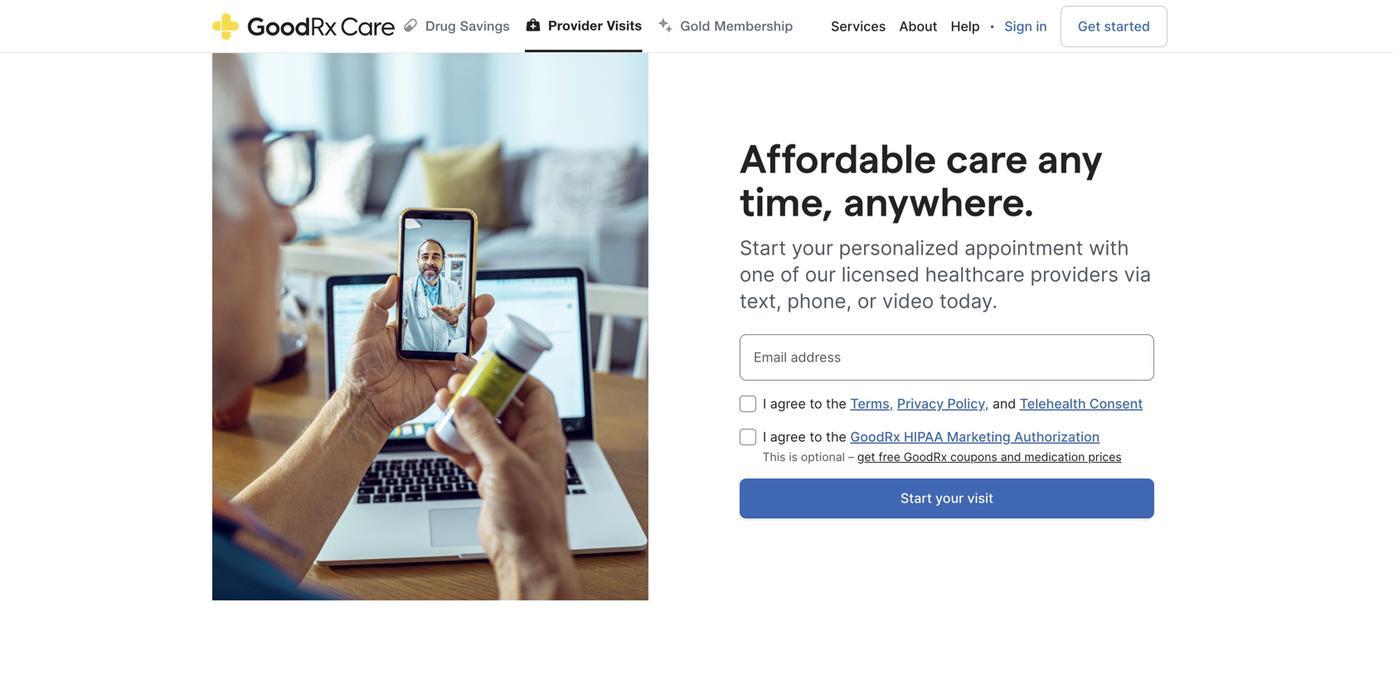 Task type: vqa. For each thing, say whether or not it's contained in the screenshot.
the top I
yes



Task type: describe. For each thing, give the bounding box(es) containing it.
address
[[791, 349, 841, 365]]

started
[[1105, 18, 1151, 34]]

policy,
[[948, 396, 989, 412]]

your for personalized
[[792, 236, 834, 260]]

get started button
[[1061, 6, 1168, 47]]

providers
[[1031, 262, 1119, 287]]

services
[[831, 18, 886, 34]]

drug
[[426, 18, 456, 34]]

sign in link
[[1005, 17, 1048, 37]]

help
[[951, 18, 980, 34]]

with
[[1089, 236, 1130, 260]]

0 vertical spatial and
[[993, 396, 1016, 412]]

phone,
[[788, 289, 852, 313]]

gold membership button
[[650, 1, 801, 54]]

sign
[[1005, 18, 1033, 34]]

licensed
[[842, 262, 920, 287]]

video
[[883, 289, 934, 313]]

about link
[[896, 18, 941, 34]]

affordable
[[740, 133, 937, 180]]

the for goodrx
[[826, 429, 847, 445]]

i for i agree to the terms, privacy policy, and telehealth consent
[[763, 396, 767, 412]]

services link
[[828, 18, 890, 34]]

telehealth
[[1020, 396, 1086, 412]]

via
[[1125, 262, 1152, 287]]

coupons
[[951, 450, 998, 464]]

or
[[858, 289, 877, 313]]

appointment
[[965, 236, 1084, 260]]

our
[[805, 262, 836, 287]]

healthcare
[[926, 262, 1025, 287]]

membership
[[715, 18, 794, 34]]

start your visit
[[901, 490, 994, 506]]

today.
[[940, 289, 998, 313]]

–
[[849, 450, 854, 464]]

of
[[781, 262, 800, 287]]

your for visit
[[936, 490, 964, 506]]

get started link
[[1061, 6, 1168, 47]]

Email address text field
[[740, 334, 1155, 381]]

consent
[[1090, 396, 1143, 412]]

to for terms,
[[810, 396, 823, 412]]

any
[[1038, 133, 1103, 180]]

gold membership
[[681, 18, 794, 34]]

marketing
[[947, 429, 1011, 445]]

doctor on phone and medicine image
[[212, 53, 649, 601]]

in
[[1036, 18, 1048, 34]]

1 vertical spatial goodrx
[[904, 450, 947, 464]]

provider visits button
[[518, 1, 650, 54]]

this is optional – get free goodrx coupons and medication prices
[[763, 450, 1122, 464]]

one
[[740, 262, 775, 287]]

to for goodrx
[[810, 429, 823, 445]]

start your visit button
[[740, 479, 1155, 518]]

visits
[[607, 17, 642, 33]]

get
[[1078, 18, 1101, 34]]

provider visits
[[548, 17, 642, 33]]

terms,
[[851, 396, 894, 412]]

privacy policy, link
[[898, 396, 989, 412]]

goodrx hipaa marketing authorization link
[[851, 429, 1100, 445]]



Task type: locate. For each thing, give the bounding box(es) containing it.
start
[[740, 236, 786, 260], [901, 490, 932, 506]]

start for start your personalized appointment with one of our licensed healthcare providers via text, phone, or video today.
[[740, 236, 786, 260]]

visit
[[968, 490, 994, 506]]

1 vertical spatial agree
[[770, 429, 806, 445]]

i for i agree to the goodrx hipaa marketing authorization
[[763, 429, 767, 445]]

start inside button
[[901, 490, 932, 506]]

0 vertical spatial agree
[[770, 396, 806, 412]]

1 the from the top
[[826, 396, 847, 412]]

anywhere.
[[844, 176, 1035, 224]]

i up 'this'
[[763, 429, 767, 445]]

privacy
[[898, 396, 944, 412]]

authorization
[[1015, 429, 1100, 445]]

0 horizontal spatial goodrx
[[851, 429, 901, 445]]

agree for i agree to the goodrx hipaa marketing authorization
[[770, 429, 806, 445]]

1 vertical spatial your
[[936, 490, 964, 506]]

start your personalized appointment with one of our licensed healthcare providers via text, phone, or video today.
[[740, 236, 1152, 313]]

and
[[993, 396, 1016, 412], [1001, 450, 1022, 464]]

0 vertical spatial your
[[792, 236, 834, 260]]

start for start your visit
[[901, 490, 932, 506]]

your left visit
[[936, 490, 964, 506]]

gold
[[681, 18, 711, 34]]

the
[[826, 396, 847, 412], [826, 429, 847, 445]]

0 horizontal spatial start
[[740, 236, 786, 260]]

your
[[792, 236, 834, 260], [936, 490, 964, 506]]

to
[[810, 396, 823, 412], [810, 429, 823, 445]]

•
[[990, 19, 995, 34]]

drug savings
[[426, 18, 510, 34]]

0 vertical spatial the
[[826, 396, 847, 412]]

1 horizontal spatial start
[[901, 490, 932, 506]]

0 vertical spatial to
[[810, 396, 823, 412]]

the for terms,
[[826, 396, 847, 412]]

0 vertical spatial i
[[763, 396, 767, 412]]

get started
[[1078, 18, 1151, 34]]

about
[[900, 18, 938, 34]]

agree
[[770, 396, 806, 412], [770, 429, 806, 445]]

1 vertical spatial the
[[826, 429, 847, 445]]

text,
[[740, 289, 782, 313]]

terms, link
[[851, 396, 894, 412]]

this
[[763, 450, 786, 464]]

savings
[[460, 18, 510, 34]]

2 i from the top
[[763, 429, 767, 445]]

medication
[[1025, 450, 1085, 464]]

i agree to the goodrx hipaa marketing authorization
[[763, 429, 1100, 445]]

1 vertical spatial start
[[901, 490, 932, 506]]

i down email in the right bottom of the page
[[763, 396, 767, 412]]

your inside start your personalized appointment with one of our licensed healthcare providers via text, phone, or video today.
[[792, 236, 834, 260]]

2 the from the top
[[826, 429, 847, 445]]

1 vertical spatial and
[[1001, 450, 1022, 464]]

goodrx
[[851, 429, 901, 445], [904, 450, 947, 464]]

hipaa
[[904, 429, 944, 445]]

affordable care any time, anywhere.
[[740, 133, 1103, 224]]

free
[[879, 450, 901, 464]]

0 vertical spatial start
[[740, 236, 786, 260]]

the left terms, link
[[826, 396, 847, 412]]

sign in
[[1005, 18, 1048, 34]]

1 vertical spatial i
[[763, 429, 767, 445]]

and right the policy,
[[993, 396, 1016, 412]]

start down "this is optional – get free goodrx coupons and medication prices"
[[901, 490, 932, 506]]

1 horizontal spatial your
[[936, 490, 964, 506]]

1 vertical spatial to
[[810, 429, 823, 445]]

start inside start your personalized appointment with one of our licensed healthcare providers via text, phone, or video today.
[[740, 236, 786, 260]]

telehealth consent link
[[1020, 396, 1143, 412]]

0 vertical spatial goodrx
[[851, 429, 901, 445]]

2 agree from the top
[[770, 429, 806, 445]]

1 to from the top
[[810, 396, 823, 412]]

goodrx down hipaa
[[904, 450, 947, 464]]

help link
[[948, 18, 984, 34]]

email address
[[754, 349, 841, 365]]

start up 'one'
[[740, 236, 786, 260]]

optional
[[801, 450, 845, 464]]

i agree to the terms, privacy policy, and telehealth consent
[[763, 396, 1143, 412]]

1 agree from the top
[[770, 396, 806, 412]]

the up "optional"
[[826, 429, 847, 445]]

your inside button
[[936, 490, 964, 506]]

to down address
[[810, 396, 823, 412]]

get
[[858, 450, 876, 464]]

email
[[754, 349, 787, 365]]

agree up is
[[770, 429, 806, 445]]

personalized
[[839, 236, 959, 260]]

care
[[946, 133, 1028, 180]]

is
[[789, 450, 798, 464]]

your up our
[[792, 236, 834, 260]]

provider
[[548, 17, 603, 33]]

i
[[763, 396, 767, 412], [763, 429, 767, 445]]

1 horizontal spatial goodrx
[[904, 450, 947, 464]]

2 to from the top
[[810, 429, 823, 445]]

dialog
[[0, 0, 1394, 680]]

0 horizontal spatial your
[[792, 236, 834, 260]]

prices
[[1089, 450, 1122, 464]]

agree for i agree to the terms, privacy policy, and telehealth consent
[[770, 396, 806, 412]]

drug savings button
[[395, 1, 518, 54]]

and right the coupons
[[1001, 450, 1022, 464]]

agree down email address
[[770, 396, 806, 412]]

goodrx up get
[[851, 429, 901, 445]]

time,
[[740, 176, 834, 224]]

goodrx care logo image
[[212, 13, 395, 40]]

to up "optional"
[[810, 429, 823, 445]]

1 i from the top
[[763, 396, 767, 412]]



